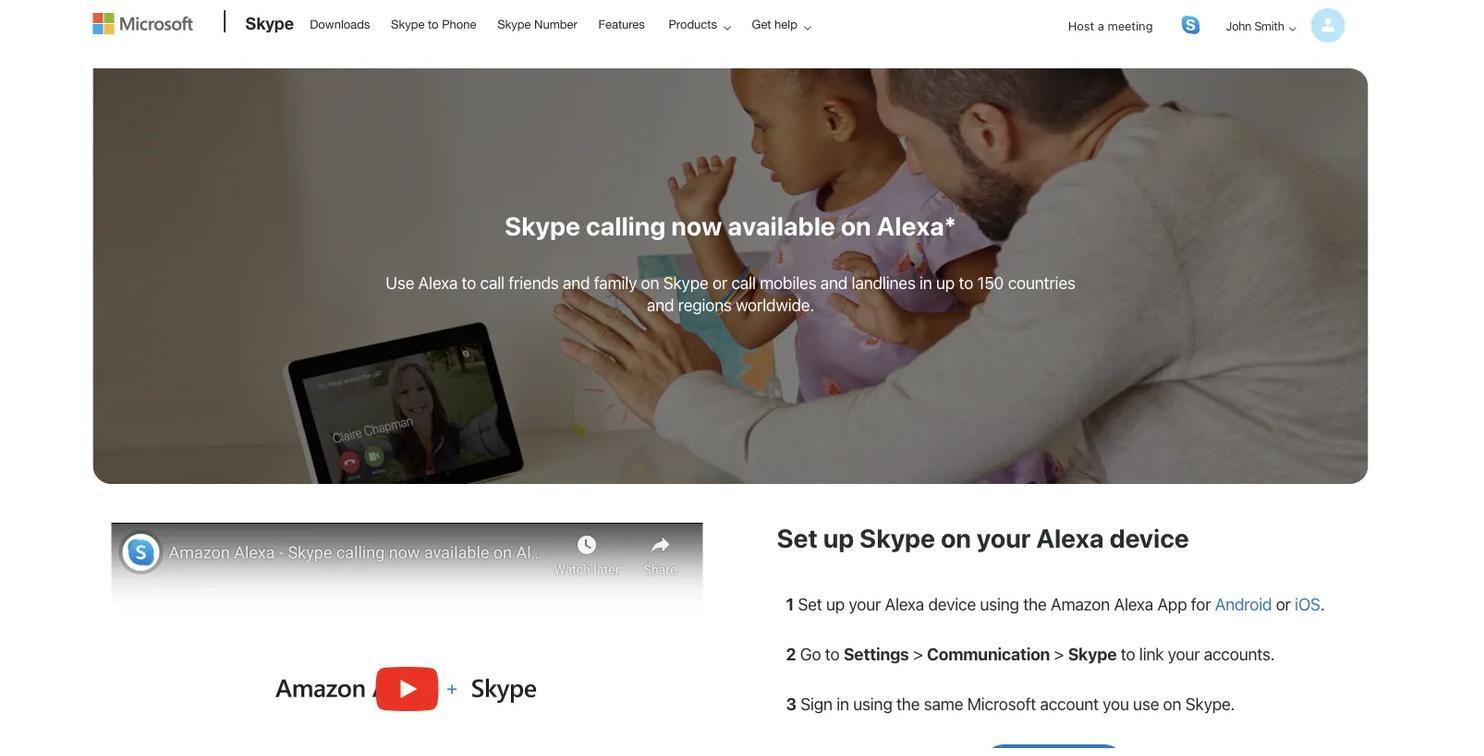 Task type: vqa. For each thing, say whether or not it's contained in the screenshot.
Alexa*
yes



Task type: describe. For each thing, give the bounding box(es) containing it.
0 horizontal spatial using
[[854, 694, 893, 714]]

skype number link
[[489, 1, 586, 45]]

friends
[[509, 273, 559, 293]]

0 horizontal spatial and
[[563, 273, 590, 293]]

skype inside skype link
[[245, 13, 294, 33]]

0 vertical spatial the
[[1024, 594, 1047, 614]]

0 horizontal spatial in
[[837, 694, 850, 714]]

alexa up settings
[[885, 594, 925, 614]]

1
[[786, 594, 794, 614]]

you
[[1103, 694, 1130, 714]]

for
[[1192, 594, 1211, 614]]

1 vertical spatial the
[[897, 694, 920, 714]]

in inside use alexa to call friends and family on skype or call mobiles and landlines in up to 150 countries and regions worldwide.
[[920, 273, 932, 293]]

microsoft
[[968, 694, 1036, 714]]

on inside use alexa to call friends and family on skype or call mobiles and landlines in up to 150 countries and regions worldwide.
[[641, 273, 660, 293]]

skype calling now available on alexa*
[[505, 211, 957, 241]]

android
[[1215, 594, 1272, 614]]

use
[[386, 273, 414, 293]]

1 vertical spatial set
[[798, 594, 823, 614]]

worldwide.
[[736, 295, 815, 315]]

products
[[669, 17, 717, 31]]

calling
[[586, 211, 666, 241]]

go
[[800, 644, 821, 664]]

alexa inside use alexa to call friends and family on skype or call mobiles and landlines in up to 150 countries and regions worldwide.
[[418, 273, 458, 293]]

1 horizontal spatial and
[[647, 295, 674, 315]]

to left friends
[[462, 273, 476, 293]]

sign
[[801, 694, 833, 714]]

2 vertical spatial your
[[1168, 644, 1200, 664]]

link
[[1140, 644, 1164, 664]]

john smith
[[1226, 18, 1285, 32]]

alexa up amazon
[[1037, 523, 1104, 554]]

use alexa to call friends and family on skype or call mobiles and landlines in up to 150 countries and regions worldwide.
[[386, 273, 1076, 315]]

products button
[[657, 1, 746, 47]]

available
[[728, 211, 836, 241]]

2 go to settings > communication > skype to link your accounts.
[[786, 644, 1275, 664]]

1 vertical spatial your
[[849, 594, 881, 614]]

3 sign in using the same microsoft account you use on skype.
[[786, 694, 1235, 714]]

to left the 150
[[959, 273, 974, 293]]

skype to phone
[[391, 17, 477, 31]]

ios link
[[1295, 594, 1321, 614]]

ios
[[1295, 594, 1321, 614]]

family
[[594, 273, 637, 293]]

microsoft image
[[93, 13, 193, 34]]

countries
[[1008, 273, 1076, 293]]

2 horizontal spatial and
[[821, 273, 848, 293]]

a
[[1098, 18, 1105, 32]]

downloads link
[[302, 1, 379, 45]]

1 set up your alexa device using the amazon alexa app for android or ios .
[[786, 594, 1325, 614]]

skype to phone link
[[383, 1, 485, 45]]

mobiles
[[760, 273, 817, 293]]

regions
[[678, 295, 732, 315]]

alexa*
[[877, 211, 957, 241]]

or inside use alexa to call friends and family on skype or call mobiles and landlines in up to 150 countries and regions worldwide.
[[713, 273, 728, 293]]



Task type: locate. For each thing, give the bounding box(es) containing it.
0 horizontal spatial your
[[849, 594, 881, 614]]

your up 1 set up your alexa device using the amazon alexa app for android or ios . at the bottom right
[[977, 523, 1031, 554]]

1 > from the left
[[913, 644, 923, 664]]

0 horizontal spatial call
[[480, 273, 505, 293]]

or left ios
[[1276, 594, 1291, 614]]

main content containing skype calling now available on alexa*
[[0, 59, 1462, 750]]

to left phone
[[428, 17, 439, 31]]

in right sign
[[837, 694, 850, 714]]

smith
[[1255, 18, 1285, 32]]

skype
[[245, 13, 294, 33], [391, 17, 425, 31], [498, 17, 531, 31], [505, 211, 581, 241], [664, 273, 709, 293], [860, 523, 936, 554], [1068, 644, 1117, 664]]

in right the landlines
[[920, 273, 932, 293]]

arrow down image
[[1282, 18, 1304, 40]]

amazon
[[1051, 594, 1110, 614]]

communication
[[927, 644, 1050, 664]]

host a meeting
[[1069, 18, 1153, 32]]

and
[[563, 273, 590, 293], [821, 273, 848, 293], [647, 295, 674, 315]]

 link
[[1182, 16, 1201, 34]]

landlines
[[852, 273, 916, 293]]

and right mobiles
[[821, 273, 848, 293]]

host
[[1069, 18, 1095, 32]]

0 horizontal spatial >
[[913, 644, 923, 664]]

settings
[[844, 644, 909, 664]]

1 horizontal spatial using
[[980, 594, 1020, 614]]

same
[[924, 694, 964, 714]]

main content
[[0, 59, 1462, 750]]

2 horizontal spatial your
[[1168, 644, 1200, 664]]

alexa left 'app'
[[1114, 594, 1154, 614]]

device up 'app'
[[1110, 523, 1190, 554]]

1 vertical spatial device
[[929, 594, 976, 614]]

to right go
[[825, 644, 840, 664]]

alexa
[[418, 273, 458, 293], [1037, 523, 1104, 554], [885, 594, 925, 614], [1114, 594, 1154, 614]]

your up settings
[[849, 594, 881, 614]]

menu bar
[[93, 2, 1369, 98]]

0 horizontal spatial or
[[713, 273, 728, 293]]

your right link
[[1168, 644, 1200, 664]]

account
[[1040, 694, 1099, 714]]

device
[[1110, 523, 1190, 554], [929, 594, 976, 614]]

set
[[777, 523, 818, 554], [798, 594, 823, 614]]

2 call from the left
[[732, 273, 756, 293]]

.
[[1321, 594, 1325, 614]]

accounts.
[[1204, 644, 1275, 664]]

phone
[[442, 17, 477, 31]]

0 vertical spatial in
[[920, 273, 932, 293]]

> down 1 set up your alexa device using the amazon alexa app for android or ios . at the bottom right
[[1055, 644, 1064, 664]]

and left family
[[563, 273, 590, 293]]

downloads
[[310, 17, 370, 31]]

features link
[[590, 1, 653, 45]]

1 horizontal spatial call
[[732, 273, 756, 293]]

the left "same"
[[897, 694, 920, 714]]

device up communication
[[929, 594, 976, 614]]

your
[[977, 523, 1031, 554], [849, 594, 881, 614], [1168, 644, 1200, 664]]

in
[[920, 273, 932, 293], [837, 694, 850, 714]]

number
[[534, 17, 578, 31]]

meeting
[[1108, 18, 1153, 32]]

1 horizontal spatial >
[[1055, 644, 1064, 664]]

features
[[599, 17, 645, 31]]

1 horizontal spatial in
[[920, 273, 932, 293]]

set right 1
[[798, 594, 823, 614]]

2 vertical spatial up
[[827, 594, 845, 614]]

0 vertical spatial using
[[980, 594, 1020, 614]]

1 vertical spatial in
[[837, 694, 850, 714]]

2 > from the left
[[1055, 644, 1064, 664]]

get help button
[[740, 1, 826, 47]]

1 horizontal spatial device
[[1110, 523, 1190, 554]]

john
[[1226, 18, 1252, 32]]

2
[[786, 644, 796, 664]]

call left friends
[[480, 273, 505, 293]]

1 horizontal spatial the
[[1024, 594, 1047, 614]]

set up skype on your alexa device
[[777, 523, 1190, 554]]

> right settings
[[913, 644, 923, 664]]

or
[[713, 273, 728, 293], [1276, 594, 1291, 614]]

1 horizontal spatial your
[[977, 523, 1031, 554]]

menu bar containing host a meeting
[[93, 2, 1369, 98]]

alexa right use
[[418, 273, 458, 293]]

0 vertical spatial device
[[1110, 523, 1190, 554]]

1 call from the left
[[480, 273, 505, 293]]

1 vertical spatial using
[[854, 694, 893, 714]]

skype inside skype to phone link
[[391, 17, 425, 31]]

now
[[671, 211, 723, 241]]

up inside use alexa to call friends and family on skype or call mobiles and landlines in up to 150 countries and regions worldwide.
[[937, 273, 955, 293]]

and left regions
[[647, 295, 674, 315]]

0 vertical spatial set
[[777, 523, 818, 554]]

help
[[775, 17, 798, 31]]

0 vertical spatial up
[[937, 273, 955, 293]]

1 horizontal spatial or
[[1276, 594, 1291, 614]]

get
[[752, 17, 772, 31]]

skype.
[[1186, 694, 1235, 714]]

on
[[841, 211, 872, 241], [641, 273, 660, 293], [941, 523, 972, 554], [1164, 694, 1182, 714]]

0 vertical spatial your
[[977, 523, 1031, 554]]

avatar image
[[1311, 8, 1346, 43]]

using
[[980, 594, 1020, 614], [854, 694, 893, 714]]

use
[[1134, 694, 1160, 714]]

0 horizontal spatial device
[[929, 594, 976, 614]]

skype inside skype number "link"
[[498, 17, 531, 31]]

150
[[978, 273, 1004, 293]]

set up 1
[[777, 523, 818, 554]]

to left link
[[1121, 644, 1136, 664]]

skype link
[[236, 1, 300, 51]]

to
[[428, 17, 439, 31], [462, 273, 476, 293], [959, 273, 974, 293], [825, 644, 840, 664], [1121, 644, 1136, 664]]

call
[[480, 273, 505, 293], [732, 273, 756, 293]]

call up worldwide.
[[732, 273, 756, 293]]

android link
[[1215, 594, 1272, 614]]

get help
[[752, 17, 798, 31]]

the
[[1024, 594, 1047, 614], [897, 694, 920, 714]]

3
[[786, 694, 797, 714]]

using down settings
[[854, 694, 893, 714]]

or up regions
[[713, 273, 728, 293]]

>
[[913, 644, 923, 664], [1055, 644, 1064, 664]]

the left amazon
[[1024, 594, 1047, 614]]

using up communication
[[980, 594, 1020, 614]]

up
[[937, 273, 955, 293], [824, 523, 855, 554], [827, 594, 845, 614]]

1 vertical spatial or
[[1276, 594, 1291, 614]]

skype inside use alexa to call friends and family on skype or call mobiles and landlines in up to 150 countries and regions worldwide.
[[664, 273, 709, 293]]

0 horizontal spatial the
[[897, 694, 920, 714]]

host a meeting link
[[1054, 2, 1168, 49]]

1 vertical spatial up
[[824, 523, 855, 554]]

0 vertical spatial or
[[713, 273, 728, 293]]

skype number
[[498, 17, 578, 31]]

app
[[1158, 594, 1188, 614]]

john smith link
[[1212, 2, 1346, 49]]



